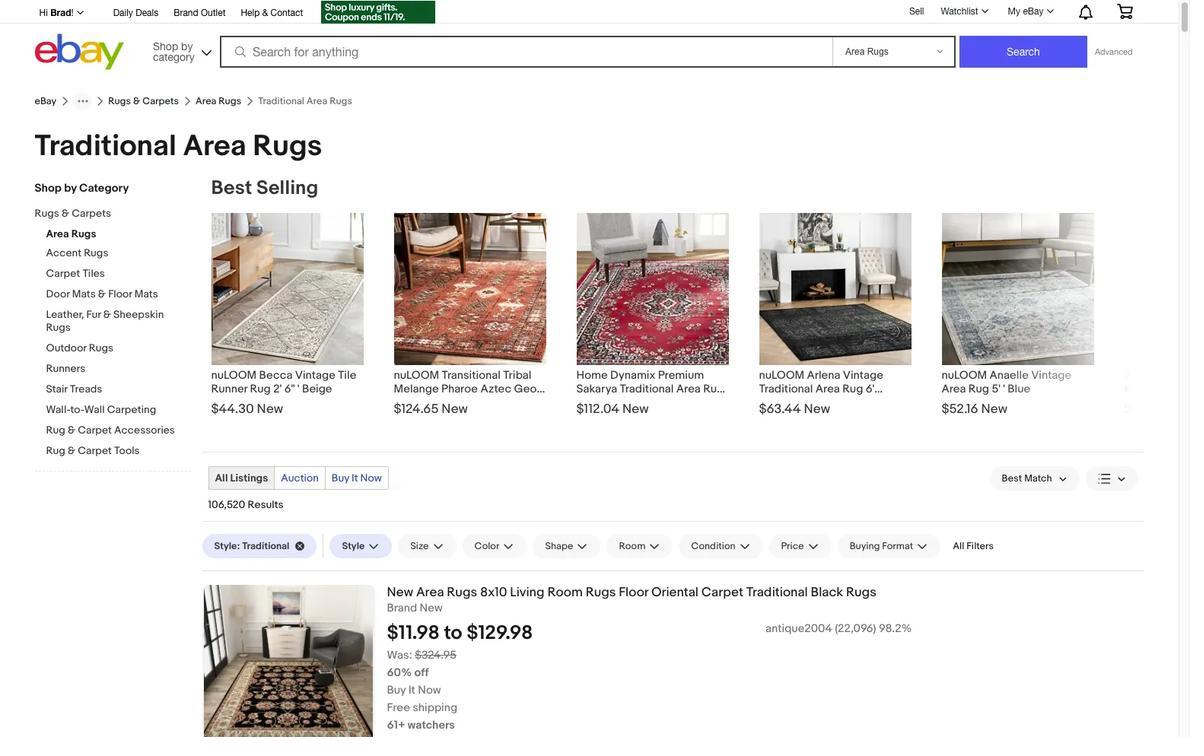 Task type: vqa. For each thing, say whether or not it's contained in the screenshot.
'Outdoor'
yes



Task type: describe. For each thing, give the bounding box(es) containing it.
sell
[[910, 6, 925, 16]]

home dynamix premium sakarya traditional area rug oriental red 92x125 image
[[577, 213, 729, 366]]

style: traditional link
[[202, 535, 317, 559]]

rugs up outdoor
[[46, 321, 71, 334]]

106,520 results
[[208, 499, 284, 512]]

nuloom becca vintage tile runner rug 2' 6" ' beige $44.30 new
[[211, 369, 357, 417]]

format
[[883, 541, 914, 553]]

black inside new area rugs 8x10 living room rugs floor oriental carpet traditional black rugs brand new
[[811, 586, 844, 601]]

brand outlet link
[[174, 5, 226, 22]]

daily deals link
[[113, 5, 159, 22]]

nuloom arlena vintage traditional area rug 6' square black image
[[760, 213, 912, 366]]

nuloom transitional tribal melange pharoe aztec geo border orange 6' 7" x 9' image
[[394, 213, 546, 366]]

vintage for $52.16
[[1032, 369, 1072, 383]]

tile
[[338, 369, 357, 383]]

area up traditional area rugs
[[196, 95, 217, 107]]

brand inside new area rugs 8x10 living room rugs floor oriental carpet traditional black rugs brand new
[[387, 601, 417, 616]]

leather,
[[46, 308, 84, 321]]

rug inside home dynamix premium sakarya traditional area rug oriental red 92x125
[[704, 382, 724, 397]]

main content containing best selling
[[202, 177, 1191, 738]]

auction link
[[275, 468, 325, 490]]

wall-
[[46, 404, 70, 417]]

buy it now link
[[326, 468, 388, 490]]

antique2004
[[766, 622, 833, 636]]

rugs up 'accent' at the left of page
[[71, 228, 96, 241]]

traditional inside new area rugs 8x10 living room rugs floor oriental carpet traditional black rugs brand new
[[747, 586, 808, 601]]

room inside new area rugs 8x10 living room rugs floor oriental carpet traditional black rugs brand new
[[548, 586, 583, 601]]

wall
[[84, 404, 105, 417]]

color button
[[463, 535, 527, 559]]

rugs left 8x10 on the bottom left of page
[[447, 586, 478, 601]]

nuloom for $52.16
[[942, 369, 988, 383]]

sheepskin
[[113, 308, 164, 321]]

resis
[[1164, 369, 1191, 383]]

carpets for rugs & carpets area rugs accent rugs carpet tiles door mats & floor mats leather, fur & sheepskin rugs outdoor rugs runners stair treads wall-to-wall carpeting rug & carpet accessories rug & carpet tools
[[72, 207, 111, 220]]

rugs up (22,096)
[[847, 586, 877, 601]]

style button
[[330, 535, 392, 559]]

free
[[387, 701, 410, 716]]

all for all listings
[[215, 472, 228, 485]]

help
[[241, 8, 260, 18]]

brad
[[50, 7, 71, 18]]

area rugs link
[[196, 95, 242, 107]]

listings
[[230, 472, 268, 485]]

my ebay
[[1009, 6, 1044, 17]]

none submit inside shop by category banner
[[960, 36, 1088, 68]]

now inside $11.98 to $129.98 was: $324.95 60% off buy it now free shipping 61+ watchers
[[418, 684, 441, 698]]

rugs up selling
[[253, 129, 322, 164]]

rugs & carpets area rugs accent rugs carpet tiles door mats & floor mats leather, fur & sheepskin rugs outdoor rugs runners stair treads wall-to-wall carpeting rug & carpet accessories rug & carpet tools
[[35, 207, 175, 458]]

traditional inside the nuloom arlena vintage traditional area rug 6' square black
[[760, 382, 814, 397]]

category
[[153, 51, 195, 63]]

ebay inside account navigation
[[1024, 6, 1044, 17]]

buy inside buy it now "link"
[[332, 472, 349, 485]]

nuloom becca vintage tile runner rug 2' 6" ' beige link
[[211, 366, 364, 397]]

anaelle
[[990, 369, 1029, 383]]

shop by category button
[[146, 34, 215, 67]]

home dynamix premium sakarya traditional area rug oriental red 92x125
[[577, 369, 724, 410]]

all listings link
[[209, 468, 274, 490]]

vintage for black
[[844, 369, 884, 383]]

60%
[[387, 666, 412, 681]]

blue
[[1008, 382, 1031, 397]]

outlet
[[201, 8, 226, 18]]

nuloom arlena vintage traditional area rug 6' square black
[[760, 369, 884, 410]]

oriental inside home dynamix premium sakarya traditional area rug oriental red 92x125
[[577, 396, 618, 410]]

carpet inside new area rugs 8x10 living room rugs floor oriental carpet traditional black rugs brand new
[[702, 586, 744, 601]]

melange
[[394, 382, 439, 397]]

9'
[[506, 396, 514, 410]]

deals
[[136, 8, 159, 18]]

98.2%
[[879, 622, 912, 636]]

now inside "link"
[[361, 472, 382, 485]]

price
[[782, 541, 805, 553]]

floor inside "rugs & carpets area rugs accent rugs carpet tiles door mats & floor mats leather, fur & sheepskin rugs outdoor rugs runners stair treads wall-to-wall carpeting rug & carpet accessories rug & carpet tools"
[[108, 288, 132, 301]]

shape button
[[533, 535, 601, 559]]

account navigation
[[31, 0, 1145, 26]]

leather, fur & sheepskin rugs link
[[46, 308, 191, 336]]

treads
[[70, 383, 102, 396]]

6' inside the nuloom arlena vintage traditional area rug 6' square black
[[866, 382, 875, 397]]

best match button
[[990, 467, 1080, 491]]

outdoor rugs link
[[46, 342, 191, 356]]

carpet tiles link
[[46, 267, 191, 282]]

rugs up traditional area rugs
[[219, 95, 242, 107]]

shop by category banner
[[31, 0, 1145, 74]]

accent rugs link
[[46, 247, 191, 261]]

it inside $11.98 to $129.98 was: $324.95 60% off buy it now free shipping 61+ watchers
[[409, 684, 416, 698]]

nuloom transitional tribal melange pharoe aztec geo border orange 6' 7" x 9' link
[[394, 366, 546, 410]]

carpet down rug & carpet accessories link
[[78, 445, 112, 458]]

5'
[[993, 382, 1001, 397]]

outdoor
[[46, 342, 87, 355]]

6"
[[285, 382, 295, 397]]

size button
[[398, 535, 457, 559]]

2
[[1125, 369, 1131, 383]]

off
[[415, 666, 429, 681]]

pharoe
[[442, 382, 478, 397]]

area inside "rugs & carpets area rugs accent rugs carpet tiles door mats & floor mats leather, fur & sheepskin rugs outdoor rugs runners stair treads wall-to-wall carpeting rug & carpet accessories rug & carpet tools"
[[46, 228, 69, 241]]

style: traditional
[[214, 541, 290, 553]]

shipping
[[413, 701, 458, 716]]

auction
[[281, 472, 319, 485]]

$129.98
[[467, 622, 533, 646]]

dynamix
[[611, 369, 656, 383]]

nuloom for black
[[760, 369, 805, 383]]

2 mats from the left
[[135, 288, 158, 301]]

watchlist link
[[933, 2, 996, 21]]

brand inside account navigation
[[174, 8, 198, 18]]

$52.16
[[942, 402, 979, 417]]

rugs down shop by category
[[35, 207, 59, 220]]

carpeting
[[107, 404, 156, 417]]

beige
[[302, 382, 332, 397]]

2 skid-resistant area rug kitchen carpet floor mat chocolate brown image
[[1125, 237, 1191, 342]]

1 vertical spatial rugs & carpets link
[[35, 207, 179, 222]]

buy it now
[[332, 472, 382, 485]]

!
[[71, 8, 74, 18]]

results
[[248, 499, 284, 512]]

transitional
[[442, 369, 501, 383]]

rug & carpet tools link
[[46, 445, 191, 459]]

runners
[[46, 362, 86, 375]]

new inside 'nuloom becca vintage tile runner rug 2' 6" ' beige $44.30 new'
[[257, 402, 283, 417]]

nuloom for '
[[211, 369, 257, 383]]

new area rugs 8x10 living room rugs floor oriental carpet traditional black rugs link
[[387, 586, 1145, 601]]

by for category
[[64, 181, 77, 196]]

$39.95
[[1125, 402, 1164, 417]]

runner
[[211, 382, 248, 397]]

runners link
[[46, 362, 191, 377]]

help & contact link
[[241, 5, 303, 22]]



Task type: locate. For each thing, give the bounding box(es) containing it.
0 vertical spatial rugs & carpets link
[[108, 95, 179, 107]]

my ebay link
[[1000, 2, 1061, 21]]

' right "5'"
[[1004, 382, 1006, 397]]

sell link
[[903, 6, 932, 16]]

rug inside the nuloom arlena vintage traditional area rug 6' square black
[[843, 382, 864, 397]]

1 vertical spatial all
[[954, 541, 965, 553]]

0 horizontal spatial buy
[[332, 472, 349, 485]]

0 vertical spatial room
[[619, 541, 646, 553]]

8x10
[[480, 586, 507, 601]]

get the coupon image
[[322, 1, 436, 24]]

carpets down shop by category
[[72, 207, 111, 220]]

$124.65
[[394, 402, 439, 417]]

$112.04
[[577, 402, 620, 417]]

1 vertical spatial by
[[64, 181, 77, 196]]

traditional inside home dynamix premium sakarya traditional area rug oriental red 92x125
[[620, 382, 674, 397]]

1 vintage from the left
[[295, 369, 336, 383]]

1 vertical spatial room
[[548, 586, 583, 601]]

tools
[[114, 445, 140, 458]]

3 nuloom from the left
[[760, 369, 805, 383]]

room button
[[607, 535, 673, 559]]

new area rugs 8x10 living room rugs floor oriental carpet traditional black rugs image
[[202, 586, 375, 738]]

all inside button
[[954, 541, 965, 553]]

by left category
[[64, 181, 77, 196]]

best match
[[1003, 473, 1053, 485]]

best left match
[[1003, 473, 1023, 485]]

1 horizontal spatial floor
[[619, 586, 649, 601]]

1 horizontal spatial all
[[954, 541, 965, 553]]

carpets for rugs & carpets
[[143, 95, 179, 107]]

$63.44
[[760, 402, 802, 417]]

2 nuloom from the left
[[394, 369, 440, 383]]

0 vertical spatial ebay
[[1024, 6, 1044, 17]]

buy inside $11.98 to $129.98 was: $324.95 60% off buy it now free shipping 61+ watchers
[[387, 684, 406, 698]]

0 vertical spatial buy
[[332, 472, 349, 485]]

area right dynamix
[[677, 382, 701, 397]]

2 horizontal spatial vintage
[[1032, 369, 1072, 383]]

area up 'accent' at the left of page
[[46, 228, 69, 241]]

black up antique2004 (22,096) 98.2%
[[811, 586, 844, 601]]

rug inside 'nuloom becca vintage tile runner rug 2' 6" ' beige $44.30 new'
[[250, 382, 271, 397]]

$11.98 to $129.98 was: $324.95 60% off buy it now free shipping 61+ watchers
[[387, 622, 533, 733]]

0 horizontal spatial now
[[361, 472, 382, 485]]

1 horizontal spatial best
[[1003, 473, 1023, 485]]

black down arlena
[[799, 396, 827, 410]]

buying format
[[850, 541, 914, 553]]

best inside dropdown button
[[1003, 473, 1023, 485]]

shop by category
[[35, 181, 129, 196]]

your shopping cart image
[[1117, 4, 1134, 19]]

mats up "sheepskin"
[[135, 288, 158, 301]]

area up $63.44 new
[[816, 382, 841, 397]]

it down "off"
[[409, 684, 416, 698]]

1 vertical spatial best
[[1003, 473, 1023, 485]]

new area rugs 8x10 living room rugs floor oriental carpet traditional black rugs brand new
[[387, 586, 877, 616]]

&
[[262, 8, 268, 18], [133, 95, 140, 107], [62, 207, 69, 220], [98, 288, 106, 301], [103, 308, 111, 321], [68, 424, 75, 437], [68, 445, 75, 458]]

1 horizontal spatial ebay
[[1024, 6, 1044, 17]]

brand up the $11.98
[[387, 601, 417, 616]]

by for category
[[181, 40, 193, 52]]

vintage inside the nuloom arlena vintage traditional area rug 6' square black
[[844, 369, 884, 383]]

room right living
[[548, 586, 583, 601]]

carpets
[[143, 95, 179, 107], [72, 207, 111, 220]]

None submit
[[960, 36, 1088, 68]]

1 horizontal spatial shop
[[153, 40, 178, 52]]

traditional
[[35, 129, 177, 164], [620, 382, 674, 397], [760, 382, 814, 397], [242, 541, 290, 553], [747, 586, 808, 601]]

1 vertical spatial now
[[418, 684, 441, 698]]

vintage for '
[[295, 369, 336, 383]]

black
[[799, 396, 827, 410], [811, 586, 844, 601]]

0 vertical spatial carpets
[[143, 95, 179, 107]]

0 horizontal spatial '
[[298, 382, 300, 397]]

1 nuloom from the left
[[211, 369, 257, 383]]

stair
[[46, 383, 67, 396]]

buy up the free
[[387, 684, 406, 698]]

rug & carpet accessories link
[[46, 424, 191, 439]]

6'
[[866, 382, 875, 397], [473, 396, 482, 410]]

0 vertical spatial oriental
[[577, 396, 618, 410]]

mats up fur on the top
[[72, 288, 96, 301]]

1 vertical spatial floor
[[619, 586, 649, 601]]

mats
[[72, 288, 96, 301], [135, 288, 158, 301]]

advanced
[[1096, 47, 1133, 56]]

floor down room dropdown button
[[619, 586, 649, 601]]

area inside nuloom anaelle vintage area rug 5' ' blue $52.16 new
[[942, 382, 967, 397]]

best for best selling
[[211, 177, 252, 200]]

nuloom for orange
[[394, 369, 440, 383]]

0 vertical spatial black
[[799, 396, 827, 410]]

new
[[257, 402, 283, 417], [442, 402, 468, 417], [623, 402, 649, 417], [804, 402, 831, 417], [982, 402, 1008, 417], [1167, 402, 1191, 417], [387, 586, 414, 601], [420, 601, 443, 616]]

' inside 'nuloom becca vintage tile runner rug 2' 6" ' beige $44.30 new'
[[298, 382, 300, 397]]

oriental down home
[[577, 396, 618, 410]]

now
[[361, 472, 382, 485], [418, 684, 441, 698]]

arlena
[[808, 369, 841, 383]]

wall-to-wall carpeting link
[[46, 404, 191, 418]]

shop left category
[[35, 181, 62, 196]]

$324.95
[[415, 649, 457, 663]]

' right 6" on the bottom left
[[298, 382, 300, 397]]

1 horizontal spatial carpets
[[143, 95, 179, 107]]

$112.04 new
[[577, 402, 649, 417]]

carpet down wall
[[78, 424, 112, 437]]

4 nuloom from the left
[[942, 369, 988, 383]]

all left filters
[[954, 541, 965, 553]]

best selling
[[211, 177, 318, 200]]

1 vertical spatial black
[[811, 586, 844, 601]]

rugs up runners link
[[89, 342, 114, 355]]

vintage inside nuloom anaelle vintage area rug 5' ' blue $52.16 new
[[1032, 369, 1072, 383]]

1 vertical spatial ebay
[[35, 95, 56, 107]]

room up new area rugs 8x10 living room rugs floor oriental carpet traditional black rugs brand new
[[619, 541, 646, 553]]

all for all filters
[[954, 541, 965, 553]]

all up 106,520
[[215, 472, 228, 485]]

2'
[[274, 382, 282, 397]]

0 vertical spatial now
[[361, 472, 382, 485]]

1 horizontal spatial mats
[[135, 288, 158, 301]]

nuloom inside 'nuloom becca vintage tile runner rug 2' 6" ' beige $44.30 new'
[[211, 369, 257, 383]]

now up style dropdown button
[[361, 472, 382, 485]]

it inside buy it now "link"
[[352, 472, 358, 485]]

$11.98
[[387, 622, 440, 646]]

0 horizontal spatial vintage
[[295, 369, 336, 383]]

buy right auction "link"
[[332, 472, 349, 485]]

2 vintage from the left
[[844, 369, 884, 383]]

area up $52.16
[[942, 382, 967, 397]]

nuloom up $52.16
[[942, 369, 988, 383]]

nuloom up $44.30
[[211, 369, 257, 383]]

vintage right blue
[[1032, 369, 1072, 383]]

nuloom up square
[[760, 369, 805, 383]]

1 horizontal spatial 6'
[[866, 382, 875, 397]]

2 skid-resis
[[1125, 369, 1191, 410]]

square
[[760, 396, 796, 410]]

nuloom becca vintage tile runner rug 2' 6" ' beige image
[[211, 213, 364, 366]]

antique2004 (22,096) 98.2%
[[766, 622, 912, 636]]

floor down carpet tiles 'link' in the left of the page
[[108, 288, 132, 301]]

red
[[621, 396, 642, 410]]

oriental inside new area rugs 8x10 living room rugs floor oriental carpet traditional black rugs brand new
[[652, 586, 699, 601]]

best left selling
[[211, 177, 252, 200]]

1 vertical spatial shop
[[35, 181, 62, 196]]

brand
[[174, 8, 198, 18], [387, 601, 417, 616]]

size
[[411, 541, 429, 553]]

area inside new area rugs 8x10 living room rugs floor oriental carpet traditional black rugs brand new
[[416, 586, 444, 601]]

main content
[[202, 177, 1191, 738]]

0 horizontal spatial 6'
[[473, 396, 482, 410]]

0 horizontal spatial room
[[548, 586, 583, 601]]

style
[[342, 541, 365, 553]]

match
[[1025, 473, 1053, 485]]

rugs up "tiles" at left
[[84, 247, 108, 260]]

1 vertical spatial oriental
[[652, 586, 699, 601]]

premium
[[658, 369, 705, 383]]

0 vertical spatial best
[[211, 177, 252, 200]]

1 horizontal spatial buy
[[387, 684, 406, 698]]

home
[[577, 369, 608, 383]]

by down brand outlet link
[[181, 40, 193, 52]]

0 horizontal spatial shop
[[35, 181, 62, 196]]

geo
[[514, 382, 537, 397]]

$124.65 new
[[394, 402, 468, 417]]

1 horizontal spatial brand
[[387, 601, 417, 616]]

1 horizontal spatial by
[[181, 40, 193, 52]]

shop for shop by category
[[35, 181, 62, 196]]

1 vertical spatial brand
[[387, 601, 417, 616]]

1 horizontal spatial oriental
[[652, 586, 699, 601]]

shop inside shop by category
[[153, 40, 178, 52]]

0 vertical spatial by
[[181, 40, 193, 52]]

1 horizontal spatial it
[[409, 684, 416, 698]]

0 vertical spatial all
[[215, 472, 228, 485]]

shop down deals
[[153, 40, 178, 52]]

becca
[[259, 369, 293, 383]]

1 horizontal spatial vintage
[[844, 369, 884, 383]]

nuloom inside the nuloom arlena vintage traditional area rug 6' square black
[[760, 369, 805, 383]]

0 horizontal spatial all
[[215, 472, 228, 485]]

0 vertical spatial floor
[[108, 288, 132, 301]]

nuloom up border
[[394, 369, 440, 383]]

my
[[1009, 6, 1021, 17]]

black inside the nuloom arlena vintage traditional area rug 6' square black
[[799, 396, 827, 410]]

oriental down room dropdown button
[[652, 586, 699, 601]]

rugs down shape 'dropdown button'
[[586, 586, 616, 601]]

best for best match
[[1003, 473, 1023, 485]]

tribal
[[503, 369, 532, 383]]

rugs
[[108, 95, 131, 107], [219, 95, 242, 107], [253, 129, 322, 164], [35, 207, 59, 220], [71, 228, 96, 241], [84, 247, 108, 260], [46, 321, 71, 334], [89, 342, 114, 355], [447, 586, 478, 601], [586, 586, 616, 601], [847, 586, 877, 601]]

carpets down category
[[143, 95, 179, 107]]

3 vintage from the left
[[1032, 369, 1072, 383]]

6' right arlena
[[866, 382, 875, 397]]

1 vertical spatial buy
[[387, 684, 406, 698]]

daily deals
[[113, 8, 159, 18]]

hi brad !
[[39, 7, 74, 18]]

home dynamix premium sakarya traditional area rug oriental red 92x125 link
[[577, 366, 729, 410]]

floor inside new area rugs 8x10 living room rugs floor oriental carpet traditional black rugs brand new
[[619, 586, 649, 601]]

ebay
[[1024, 6, 1044, 17], [35, 95, 56, 107]]

0 horizontal spatial carpets
[[72, 207, 111, 220]]

ebay link
[[35, 95, 56, 107]]

oriental
[[577, 396, 618, 410], [652, 586, 699, 601]]

nuloom anaelle vintage area rug 5' ' blue $52.16 new
[[942, 369, 1072, 417]]

tiles
[[83, 267, 105, 280]]

2 ' from the left
[[1004, 382, 1006, 397]]

area up the $11.98
[[416, 586, 444, 601]]

2 skid-resis link
[[1125, 366, 1191, 410]]

room inside dropdown button
[[619, 541, 646, 553]]

floor
[[108, 288, 132, 301], [619, 586, 649, 601]]

by inside shop by category
[[181, 40, 193, 52]]

view: list view image
[[1098, 471, 1127, 487]]

nuloom anaelle vintage area rug 5' ' blue link
[[942, 366, 1095, 397]]

aztec
[[481, 382, 512, 397]]

& inside account navigation
[[262, 8, 268, 18]]

vintage inside 'nuloom becca vintage tile runner rug 2' 6" ' beige $44.30 new'
[[295, 369, 336, 383]]

carpet down 'accent' at the left of page
[[46, 267, 80, 280]]

0 vertical spatial it
[[352, 472, 358, 485]]

x
[[497, 396, 503, 410]]

nuloom arlena vintage traditional area rug 6' square black link
[[760, 366, 912, 410]]

by
[[181, 40, 193, 52], [64, 181, 77, 196]]

fur
[[86, 308, 101, 321]]

nuloom anaelle vintage area rug 5' ' blue image
[[942, 213, 1095, 366]]

nuloom transitional tribal melange pharoe aztec geo border orange 6' 7" x 9'
[[394, 369, 537, 410]]

nuloom inside nuloom anaelle vintage area rug 5' ' blue $52.16 new
[[942, 369, 988, 383]]

0 horizontal spatial it
[[352, 472, 358, 485]]

filters
[[967, 541, 994, 553]]

new inside nuloom anaelle vintage area rug 5' ' blue $52.16 new
[[982, 402, 1008, 417]]

brand outlet
[[174, 8, 226, 18]]

1 mats from the left
[[72, 288, 96, 301]]

shop for shop by category
[[153, 40, 178, 52]]

1 ' from the left
[[298, 382, 300, 397]]

stair treads link
[[46, 383, 191, 397]]

to-
[[70, 404, 84, 417]]

0 horizontal spatial floor
[[108, 288, 132, 301]]

brand left outlet
[[174, 8, 198, 18]]

0 horizontal spatial oriental
[[577, 396, 618, 410]]

0 vertical spatial brand
[[174, 8, 198, 18]]

6' left 7"
[[473, 396, 482, 410]]

Search for anything text field
[[222, 37, 830, 66]]

0 horizontal spatial mats
[[72, 288, 96, 301]]

carpets inside "rugs & carpets area rugs accent rugs carpet tiles door mats & floor mats leather, fur & sheepskin rugs outdoor rugs runners stair treads wall-to-wall carpeting rug & carpet accessories rug & carpet tools"
[[72, 207, 111, 220]]

1 horizontal spatial now
[[418, 684, 441, 698]]

1 vertical spatial it
[[409, 684, 416, 698]]

rug
[[250, 382, 271, 397], [704, 382, 724, 397], [843, 382, 864, 397], [969, 382, 990, 397], [46, 424, 65, 437], [46, 445, 65, 458]]

area
[[196, 95, 217, 107], [183, 129, 247, 164], [46, 228, 69, 241], [677, 382, 701, 397], [816, 382, 841, 397], [942, 382, 967, 397], [416, 586, 444, 601]]

1 horizontal spatial '
[[1004, 382, 1006, 397]]

it right auction "link"
[[352, 472, 358, 485]]

accessories
[[114, 424, 175, 437]]

0 horizontal spatial ebay
[[35, 95, 56, 107]]

all filters
[[954, 541, 994, 553]]

0 horizontal spatial brand
[[174, 8, 198, 18]]

watchers
[[408, 719, 455, 733]]

6' inside "nuloom transitional tribal melange pharoe aztec geo border orange 6' 7" x 9'"
[[473, 396, 482, 410]]

shape
[[546, 541, 574, 553]]

' inside nuloom anaelle vintage area rug 5' ' blue $52.16 new
[[1004, 382, 1006, 397]]

carpet down 'condition' dropdown button
[[702, 586, 744, 601]]

all listings
[[215, 472, 268, 485]]

7"
[[484, 396, 495, 410]]

(22,096)
[[835, 622, 877, 636]]

shop by category
[[153, 40, 195, 63]]

vintage right 6" on the bottom left
[[295, 369, 336, 383]]

0 horizontal spatial by
[[64, 181, 77, 196]]

now up shipping
[[418, 684, 441, 698]]

area down the area rugs link
[[183, 129, 247, 164]]

1 vertical spatial carpets
[[72, 207, 111, 220]]

rugs right ebay link
[[108, 95, 131, 107]]

buying
[[850, 541, 881, 553]]

nuloom inside "nuloom transitional tribal melange pharoe aztec geo border orange 6' 7" x 9'"
[[394, 369, 440, 383]]

0 vertical spatial shop
[[153, 40, 178, 52]]

area inside home dynamix premium sakarya traditional area rug oriental red 92x125
[[677, 382, 701, 397]]

vintage right arlena
[[844, 369, 884, 383]]

area inside the nuloom arlena vintage traditional area rug 6' square black
[[816, 382, 841, 397]]

1 horizontal spatial room
[[619, 541, 646, 553]]

0 horizontal spatial best
[[211, 177, 252, 200]]

rug inside nuloom anaelle vintage area rug 5' ' blue $52.16 new
[[969, 382, 990, 397]]

contact
[[271, 8, 303, 18]]



